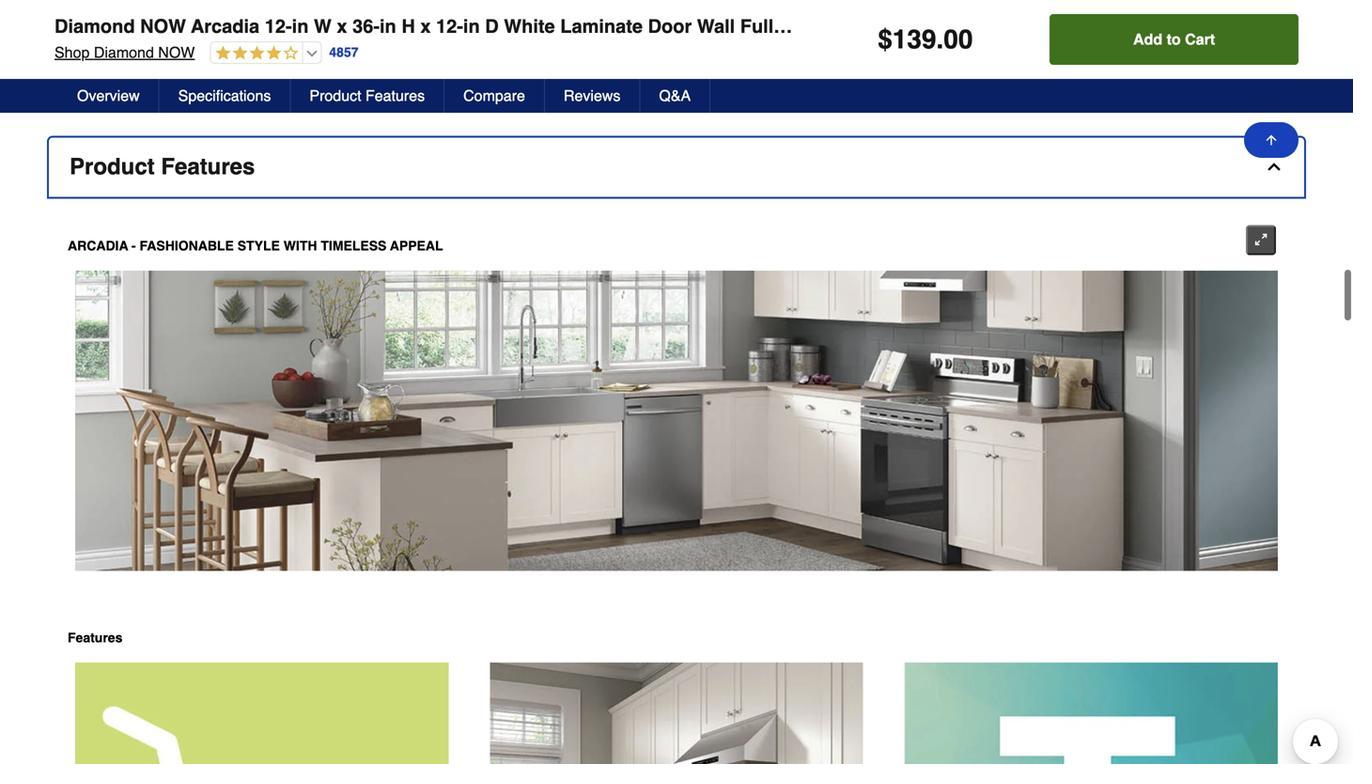 Task type: vqa. For each thing, say whether or not it's contained in the screenshot.
bottommost FEATURES
yes



Task type: describe. For each thing, give the bounding box(es) containing it.
shop
[[55, 44, 90, 61]]

cart
[[1186, 31, 1216, 48]]

1 vertical spatial product features button
[[49, 138, 1305, 197]]

arcadia
[[191, 16, 260, 37]]

1 vertical spatial product
[[70, 154, 155, 180]]

reviews
[[564, 87, 621, 104]]

chevron up image
[[1265, 158, 1284, 176]]

00
[[944, 24, 973, 55]]

0 vertical spatial now
[[140, 16, 186, 37]]

timeless
[[321, 238, 387, 253]]

style)
[[1240, 16, 1292, 37]]

add to cart
[[1134, 31, 1216, 48]]

q&a button
[[641, 79, 711, 113]]

$
[[878, 24, 893, 55]]

compare button
[[445, 79, 545, 113]]

white
[[504, 16, 555, 37]]

2 vertical spatial features
[[68, 630, 123, 645]]

arrow up image
[[1264, 133, 1279, 148]]

overview button
[[58, 79, 160, 113]]

fully
[[741, 16, 784, 37]]

cabinet
[[894, 16, 963, 37]]

style
[[238, 238, 280, 253]]

1 12- from the left
[[265, 16, 292, 37]]

arcadia - fashionable style with timeless appeal
[[68, 238, 443, 253]]

139
[[893, 24, 937, 55]]

features for product features button to the top
[[366, 87, 425, 104]]

$ 139 . 00
[[878, 24, 973, 55]]

wall
[[697, 16, 735, 37]]

2 12- from the left
[[436, 16, 463, 37]]

4857
[[329, 45, 359, 60]]

appeal
[[390, 238, 443, 253]]

2 door from the left
[[1191, 16, 1235, 37]]

0 vertical spatial product features
[[310, 87, 425, 104]]

1 vertical spatial diamond
[[94, 44, 154, 61]]

0 vertical spatial product
[[310, 87, 361, 104]]

4 stars image
[[211, 45, 298, 63]]

diamond now arcadia 12-in w x 36-in h x 12-in d white laminate door wall fully assembled cabinet (recessed panel shaker door style)
[[55, 16, 1292, 37]]

compare
[[464, 87, 525, 104]]



Task type: locate. For each thing, give the bounding box(es) containing it.
1 horizontal spatial x
[[420, 16, 431, 37]]

0 horizontal spatial features
[[68, 630, 123, 645]]

door
[[648, 16, 692, 37], [1191, 16, 1235, 37]]

in left h
[[380, 16, 396, 37]]

(recessed
[[969, 16, 1063, 37]]

h
[[402, 16, 415, 37]]

12- up 4 stars image
[[265, 16, 292, 37]]

diamond up overview
[[94, 44, 154, 61]]

2 in from the left
[[380, 16, 396, 37]]

2 x from the left
[[420, 16, 431, 37]]

specifications button
[[160, 79, 291, 113]]

door left wall
[[648, 16, 692, 37]]

diamond up shop
[[55, 16, 135, 37]]

shop diamond now
[[55, 44, 195, 61]]

panel
[[1068, 16, 1118, 37]]

w
[[314, 16, 332, 37]]

1 in from the left
[[292, 16, 309, 37]]

product down 4857
[[310, 87, 361, 104]]

1 vertical spatial features
[[161, 154, 255, 180]]

1 horizontal spatial features
[[161, 154, 255, 180]]

1 horizontal spatial 12-
[[436, 16, 463, 37]]

in left w
[[292, 16, 309, 37]]

0 horizontal spatial x
[[337, 16, 347, 37]]

shaker
[[1123, 16, 1186, 37]]

0 vertical spatial features
[[366, 87, 425, 104]]

1 x from the left
[[337, 16, 347, 37]]

q&a
[[659, 87, 691, 104]]

door right to
[[1191, 16, 1235, 37]]

2 horizontal spatial in
[[463, 16, 480, 37]]

x
[[337, 16, 347, 37], [420, 16, 431, 37]]

0 vertical spatial diamond
[[55, 16, 135, 37]]

now
[[140, 16, 186, 37], [158, 44, 195, 61]]

0 horizontal spatial in
[[292, 16, 309, 37]]

0 vertical spatial product features button
[[291, 79, 445, 113]]

product
[[310, 87, 361, 104], [70, 154, 155, 180]]

assembled
[[789, 16, 889, 37]]

arcadia
[[68, 238, 128, 253]]

now down 'arcadia'
[[158, 44, 195, 61]]

1 horizontal spatial product features
[[310, 87, 425, 104]]

add to cart button
[[1050, 14, 1299, 65]]

36-
[[353, 16, 380, 37]]

product features
[[310, 87, 425, 104], [70, 154, 255, 180]]

product down overview button
[[70, 154, 155, 180]]

1 door from the left
[[648, 16, 692, 37]]

x right w
[[337, 16, 347, 37]]

fashionable
[[140, 238, 234, 253]]

reviews button
[[545, 79, 641, 113]]

in
[[292, 16, 309, 37], [380, 16, 396, 37], [463, 16, 480, 37]]

3 in from the left
[[463, 16, 480, 37]]

1 horizontal spatial in
[[380, 16, 396, 37]]

0 horizontal spatial door
[[648, 16, 692, 37]]

12- right h
[[436, 16, 463, 37]]

features for bottommost product features button
[[161, 154, 255, 180]]

diamond
[[55, 16, 135, 37], [94, 44, 154, 61]]

add
[[1134, 31, 1163, 48]]

2 horizontal spatial features
[[366, 87, 425, 104]]

.
[[937, 24, 944, 55]]

with
[[284, 238, 317, 253]]

specifications
[[178, 87, 271, 104]]

in left d
[[463, 16, 480, 37]]

0 horizontal spatial 12-
[[265, 16, 292, 37]]

laminate
[[560, 16, 643, 37]]

product features button
[[291, 79, 445, 113], [49, 138, 1305, 197]]

1 horizontal spatial door
[[1191, 16, 1235, 37]]

now up shop diamond now
[[140, 16, 186, 37]]

1 horizontal spatial product
[[310, 87, 361, 104]]

product features button down the q&a button
[[49, 138, 1305, 197]]

0 horizontal spatial product features
[[70, 154, 255, 180]]

overview
[[77, 87, 140, 104]]

product features button down 4857
[[291, 79, 445, 113]]

0 horizontal spatial product
[[70, 154, 155, 180]]

d
[[485, 16, 499, 37]]

product features down 4857
[[310, 87, 425, 104]]

product features up the fashionable
[[70, 154, 255, 180]]

1 vertical spatial now
[[158, 44, 195, 61]]

unspsc
[[84, 36, 131, 49]]

12-
[[265, 16, 292, 37], [436, 16, 463, 37]]

-
[[132, 238, 136, 253]]

to
[[1167, 31, 1181, 48]]

x right h
[[420, 16, 431, 37]]

features
[[366, 87, 425, 104], [161, 154, 255, 180], [68, 630, 123, 645]]

1 vertical spatial product features
[[70, 154, 255, 180]]



